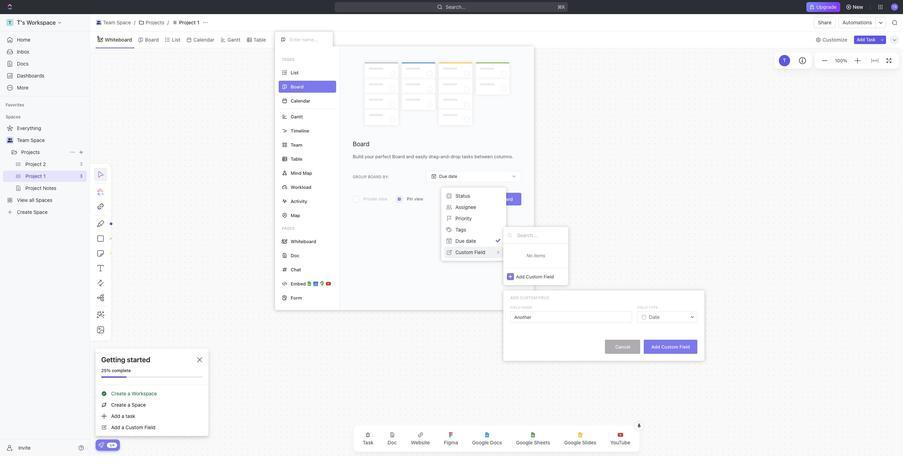Task type: vqa. For each thing, say whether or not it's contained in the screenshot.
DOC in the button
yes



Task type: locate. For each thing, give the bounding box(es) containing it.
1 horizontal spatial /
[[168, 19, 169, 25]]

0 horizontal spatial whiteboard
[[105, 37, 132, 43]]

favorites
[[6, 102, 24, 108]]

whiteboard
[[105, 37, 132, 43], [291, 239, 316, 244]]

100% button
[[834, 56, 849, 65]]

2 horizontal spatial team
[[291, 142, 303, 148]]

due date inside dropdown button
[[440, 174, 458, 179]]

youtube button
[[605, 429, 636, 450]]

assignee
[[456, 204, 477, 210]]

add custom field inside dropdown button
[[517, 274, 554, 280]]

view button
[[275, 35, 298, 45]]

table
[[254, 37, 266, 43], [291, 156, 303, 162]]

add custom field down no items
[[517, 274, 554, 280]]

0 vertical spatial user group image
[[97, 21, 101, 24]]

custom inside button
[[662, 344, 679, 350]]

home
[[17, 37, 30, 43]]

0 horizontal spatial team
[[17, 137, 29, 143]]

doc up "chat"
[[291, 253, 300, 259]]

1 vertical spatial board
[[353, 141, 370, 148]]

0 horizontal spatial board
[[145, 37, 159, 43]]

sheets
[[534, 440, 551, 446]]

due inside due date dropdown button
[[440, 174, 448, 179]]

1 vertical spatial due
[[456, 238, 465, 244]]

status
[[456, 193, 470, 199]]

2 / from the left
[[168, 19, 169, 25]]

list
[[172, 37, 181, 43], [291, 70, 299, 75]]

0 horizontal spatial docs
[[17, 61, 29, 67]]

google left slides
[[565, 440, 581, 446]]

date up the custom field
[[466, 238, 476, 244]]

1 vertical spatial projects
[[21, 149, 40, 155]]

mind map
[[291, 170, 312, 176]]

0 vertical spatial due
[[440, 174, 448, 179]]

view
[[284, 37, 296, 43]]

0 vertical spatial doc
[[291, 253, 300, 259]]

docs link
[[3, 58, 87, 70]]

0 horizontal spatial task
[[363, 440, 374, 446]]

1 horizontal spatial team space
[[103, 19, 131, 25]]

custom down date dropdown button
[[662, 344, 679, 350]]

date for due date button
[[466, 238, 476, 244]]

due date for due date dropdown button
[[440, 174, 458, 179]]

1 vertical spatial task
[[363, 440, 374, 446]]

view button
[[275, 31, 298, 48]]

user group image inside sidebar navigation
[[7, 138, 13, 143]]

0 vertical spatial gantt
[[228, 37, 241, 43]]

create
[[111, 391, 126, 397], [111, 402, 126, 408]]

0 vertical spatial map
[[303, 170, 312, 176]]

/
[[134, 19, 136, 25], [168, 19, 169, 25]]

favorites button
[[3, 101, 27, 109]]

0 horizontal spatial projects
[[21, 149, 40, 155]]

add inside dropdown button
[[517, 274, 525, 280]]

youtube
[[611, 440, 631, 446]]

date for due date dropdown button
[[449, 174, 458, 179]]

1 horizontal spatial due
[[456, 238, 465, 244]]

list down view
[[291, 70, 299, 75]]

new
[[854, 4, 864, 10]]

date inside dropdown button
[[449, 174, 458, 179]]

share button
[[815, 17, 837, 28]]

workload
[[291, 184, 312, 190]]

figma
[[444, 440, 458, 446]]

due date up status on the top of the page
[[440, 174, 458, 179]]

1 vertical spatial date
[[466, 238, 476, 244]]

0 vertical spatial date
[[449, 174, 458, 179]]

onboarding checklist button image
[[98, 443, 104, 449]]

a up task at the bottom left of the page
[[128, 402, 130, 408]]

0 vertical spatial add custom field
[[517, 274, 554, 280]]

1 vertical spatial doc
[[388, 440, 397, 446]]

0 vertical spatial board
[[145, 37, 159, 43]]

spaces
[[6, 114, 21, 120]]

tree containing team space
[[3, 123, 87, 218]]

1 horizontal spatial gantt
[[291, 114, 303, 120]]

gantt
[[228, 37, 241, 43], [291, 114, 303, 120]]

add custom field up name
[[511, 296, 550, 300]]

map down activity
[[291, 213, 300, 218]]

1 / from the left
[[134, 19, 136, 25]]

team down spaces
[[17, 137, 29, 143]]

google inside 'button'
[[473, 440, 489, 446]]

task
[[126, 414, 135, 420]]

task left "doc" button
[[363, 440, 374, 446]]

0 horizontal spatial /
[[134, 19, 136, 25]]

0 vertical spatial calendar
[[194, 37, 215, 43]]

calendar
[[194, 37, 215, 43], [291, 98, 311, 104]]

add
[[858, 37, 866, 42], [517, 274, 525, 280], [511, 296, 519, 300], [652, 344, 661, 350], [111, 414, 120, 420], [111, 425, 120, 431]]

form
[[291, 295, 302, 301]]

date up status on the top of the page
[[449, 174, 458, 179]]

gantt left table link
[[228, 37, 241, 43]]

table right gantt link
[[254, 37, 266, 43]]

field left name
[[511, 306, 521, 310]]

2 vertical spatial space
[[132, 402, 146, 408]]

create up create a space
[[111, 391, 126, 397]]

2 horizontal spatial space
[[132, 402, 146, 408]]

due date up the custom field
[[456, 238, 476, 244]]

tree inside sidebar navigation
[[3, 123, 87, 218]]

0 vertical spatial projects link
[[137, 18, 166, 27]]

custom up name
[[520, 296, 538, 300]]

board
[[145, 37, 159, 43], [353, 141, 370, 148], [499, 197, 513, 202]]

task inside button
[[363, 440, 374, 446]]

0 vertical spatial due date
[[440, 174, 458, 179]]

0 vertical spatial docs
[[17, 61, 29, 67]]

due date inside button
[[456, 238, 476, 244]]

date inside button
[[466, 238, 476, 244]]

custom down no items
[[526, 274, 543, 280]]

a left task at the bottom left of the page
[[122, 414, 124, 420]]

team space
[[103, 19, 131, 25], [17, 137, 45, 143]]

2 google from the left
[[516, 440, 533, 446]]

1 google from the left
[[473, 440, 489, 446]]

create a workspace
[[111, 391, 157, 397]]

1 vertical spatial team space
[[17, 137, 45, 143]]

0 vertical spatial table
[[254, 37, 266, 43]]

field down date dropdown button
[[680, 344, 691, 350]]

home link
[[3, 34, 87, 46]]

1 horizontal spatial date
[[466, 238, 476, 244]]

due inside due date button
[[456, 238, 465, 244]]

0 vertical spatial space
[[117, 19, 131, 25]]

field inside button
[[680, 344, 691, 350]]

create up "add a task"
[[111, 402, 126, 408]]

1 vertical spatial projects link
[[21, 147, 67, 158]]

user group image
[[97, 21, 101, 24], [7, 138, 13, 143]]

items
[[534, 253, 546, 259]]

1 vertical spatial whiteboard
[[291, 239, 316, 244]]

1 horizontal spatial board
[[353, 141, 370, 148]]

board link
[[144, 35, 159, 45]]

0 vertical spatial create
[[111, 391, 126, 397]]

0 horizontal spatial user group image
[[7, 138, 13, 143]]

1 horizontal spatial whiteboard
[[291, 239, 316, 244]]

google inside button
[[565, 440, 581, 446]]

date button
[[638, 312, 698, 324]]

cancel
[[616, 344, 631, 350]]

0 horizontal spatial team space link
[[17, 135, 85, 146]]

1 vertical spatial docs
[[490, 440, 502, 446]]

add a task
[[111, 414, 135, 420]]

dashboards
[[17, 73, 44, 79]]

add task
[[858, 37, 876, 42]]

list down project 1 link
[[172, 37, 181, 43]]

gantt inside gantt link
[[228, 37, 241, 43]]

2 vertical spatial add custom field
[[652, 344, 691, 350]]

team down timeline
[[291, 142, 303, 148]]

mind
[[291, 170, 302, 176]]

3 google from the left
[[565, 440, 581, 446]]

0 vertical spatial list
[[172, 37, 181, 43]]

docs inside 'button'
[[490, 440, 502, 446]]

2 create from the top
[[111, 402, 126, 408]]

add custom field down date dropdown button
[[652, 344, 691, 350]]

google right figma
[[473, 440, 489, 446]]

2 horizontal spatial board
[[499, 197, 513, 202]]

2 horizontal spatial google
[[565, 440, 581, 446]]

started
[[127, 356, 150, 364]]

0 horizontal spatial team space
[[17, 137, 45, 143]]

whiteboard up "chat"
[[291, 239, 316, 244]]

1 vertical spatial team space link
[[17, 135, 85, 146]]

add custom field button
[[644, 340, 698, 354]]

a down "add a task"
[[122, 425, 124, 431]]

team up whiteboard 'link'
[[103, 19, 115, 25]]

0 horizontal spatial gantt
[[228, 37, 241, 43]]

invite
[[18, 445, 31, 451]]

activity
[[291, 199, 307, 204]]

project
[[179, 19, 196, 25]]

map
[[303, 170, 312, 176], [291, 213, 300, 218]]

task
[[867, 37, 876, 42], [363, 440, 374, 446]]

doc
[[291, 253, 300, 259], [388, 440, 397, 446]]

1 horizontal spatial task
[[867, 37, 876, 42]]

add task button
[[855, 35, 879, 44]]

1 vertical spatial add custom field
[[511, 296, 550, 300]]

1 horizontal spatial list
[[291, 70, 299, 75]]

2 vertical spatial board
[[499, 197, 513, 202]]

0 horizontal spatial due
[[440, 174, 448, 179]]

1 horizontal spatial google
[[516, 440, 533, 446]]

0 horizontal spatial google
[[473, 440, 489, 446]]

whiteboard left board link
[[105, 37, 132, 43]]

1 vertical spatial space
[[31, 137, 45, 143]]

a up create a space
[[128, 391, 130, 397]]

a
[[128, 391, 130, 397], [128, 402, 130, 408], [122, 414, 124, 420], [122, 425, 124, 431]]

0 horizontal spatial projects link
[[21, 147, 67, 158]]

table up mind
[[291, 156, 303, 162]]

1 horizontal spatial calendar
[[291, 98, 311, 104]]

timeline
[[291, 128, 309, 134]]

Enter name... text field
[[511, 312, 633, 323]]

1 horizontal spatial space
[[117, 19, 131, 25]]

1 vertical spatial user group image
[[7, 138, 13, 143]]

1 vertical spatial map
[[291, 213, 300, 218]]

0 horizontal spatial date
[[449, 174, 458, 179]]

Enter name... field
[[289, 36, 327, 43]]

docs inside sidebar navigation
[[17, 61, 29, 67]]

0 horizontal spatial table
[[254, 37, 266, 43]]

map right mind
[[303, 170, 312, 176]]

1 vertical spatial create
[[111, 402, 126, 408]]

calendar down 1
[[194, 37, 215, 43]]

google left 'sheets'
[[516, 440, 533, 446]]

1 horizontal spatial doc
[[388, 440, 397, 446]]

due for due date dropdown button
[[440, 174, 448, 179]]

space
[[117, 19, 131, 25], [31, 137, 45, 143], [132, 402, 146, 408]]

gantt up timeline
[[291, 114, 303, 120]]

google inside button
[[516, 440, 533, 446]]

docs
[[17, 61, 29, 67], [490, 440, 502, 446]]

1 horizontal spatial team space link
[[94, 18, 133, 27]]

0 horizontal spatial space
[[31, 137, 45, 143]]

1 horizontal spatial team
[[103, 19, 115, 25]]

1 horizontal spatial table
[[291, 156, 303, 162]]

google for google docs
[[473, 440, 489, 446]]

add custom field inside button
[[652, 344, 691, 350]]

priority button
[[444, 213, 504, 225]]

1 vertical spatial calendar
[[291, 98, 311, 104]]

1 vertical spatial due date
[[456, 238, 476, 244]]

1 vertical spatial table
[[291, 156, 303, 162]]

team space up whiteboard 'link'
[[103, 19, 131, 25]]

0 vertical spatial whiteboard
[[105, 37, 132, 43]]

doc right task button
[[388, 440, 397, 446]]

team space down spaces
[[17, 137, 45, 143]]

group board by:
[[353, 175, 389, 179]]

due
[[440, 174, 448, 179], [456, 238, 465, 244]]

0 vertical spatial projects
[[146, 19, 164, 25]]

type
[[649, 306, 658, 310]]

1 create from the top
[[111, 391, 126, 397]]

task down automations button
[[867, 37, 876, 42]]

calendar up timeline
[[291, 98, 311, 104]]

0 vertical spatial task
[[867, 37, 876, 42]]

tree
[[3, 123, 87, 218]]

getting
[[101, 356, 125, 364]]

due date button
[[444, 236, 504, 247]]

1 horizontal spatial projects
[[146, 19, 164, 25]]

1 horizontal spatial docs
[[490, 440, 502, 446]]

25% complete
[[101, 369, 131, 374]]

projects
[[146, 19, 164, 25], [21, 149, 40, 155]]



Task type: describe. For each thing, give the bounding box(es) containing it.
team inside tree
[[17, 137, 29, 143]]

custom field button
[[444, 247, 504, 258]]

board
[[368, 175, 382, 179]]

google sheets
[[516, 440, 551, 446]]

team space inside sidebar navigation
[[17, 137, 45, 143]]

status button
[[444, 191, 504, 202]]

space inside tree
[[31, 137, 45, 143]]

google for google slides
[[565, 440, 581, 446]]

1 horizontal spatial projects link
[[137, 18, 166, 27]]

figma button
[[439, 429, 464, 450]]

customize button
[[814, 35, 850, 45]]

project 1
[[179, 19, 199, 25]]

by:
[[383, 175, 389, 179]]

0 horizontal spatial doc
[[291, 253, 300, 259]]

tags
[[456, 227, 467, 233]]

sidebar navigation
[[0, 14, 90, 457]]

customize
[[823, 37, 848, 43]]

upgrade link
[[807, 2, 841, 12]]

task button
[[357, 429, 379, 450]]

projects inside sidebar navigation
[[21, 149, 40, 155]]

0 horizontal spatial list
[[172, 37, 181, 43]]

1/4
[[109, 444, 115, 448]]

custom field
[[456, 250, 486, 256]]

google docs button
[[467, 429, 508, 450]]

add a custom field
[[111, 425, 156, 431]]

embed
[[291, 281, 306, 287]]

0 horizontal spatial calendar
[[194, 37, 215, 43]]

website
[[411, 440, 430, 446]]

list link
[[171, 35, 181, 45]]

table link
[[252, 35, 266, 45]]

25%
[[101, 369, 111, 374]]

google slides button
[[559, 429, 602, 450]]

chat
[[291, 267, 301, 273]]

cancel button
[[606, 340, 641, 354]]

project 1 link
[[170, 18, 201, 27]]

new button
[[844, 1, 868, 13]]

calendar link
[[192, 35, 215, 45]]

field left type
[[638, 306, 648, 310]]

doc inside button
[[388, 440, 397, 446]]

getting started
[[101, 356, 150, 364]]

Search... text field
[[518, 230, 565, 241]]

⌘k
[[558, 4, 566, 10]]

complete
[[112, 369, 131, 374]]

a for workspace
[[128, 391, 130, 397]]

google sheets button
[[511, 429, 556, 450]]

create for create a workspace
[[111, 391, 126, 397]]

gantt link
[[226, 35, 241, 45]]

field down create a space
[[145, 425, 156, 431]]

due date for due date button
[[456, 238, 476, 244]]

automations button
[[840, 17, 876, 28]]

share
[[819, 19, 832, 25]]

due date button
[[426, 171, 522, 183]]

onboarding checklist button element
[[98, 443, 104, 449]]

t
[[784, 58, 787, 63]]

slides
[[583, 440, 597, 446]]

due for due date button
[[456, 238, 465, 244]]

no items
[[527, 253, 546, 259]]

doc button
[[382, 429, 403, 450]]

task inside button
[[867, 37, 876, 42]]

custom down task at the bottom left of the page
[[126, 425, 143, 431]]

tags button
[[444, 225, 504, 236]]

inbox
[[17, 49, 29, 55]]

field type
[[638, 306, 658, 310]]

1 vertical spatial list
[[291, 70, 299, 75]]

workspace
[[132, 391, 157, 397]]

close image
[[197, 358, 202, 363]]

inbox link
[[3, 46, 87, 58]]

no
[[527, 253, 533, 259]]

upgrade
[[817, 4, 837, 10]]

field name
[[511, 306, 533, 310]]

name
[[522, 306, 533, 310]]

field down add custom field dropdown button
[[539, 296, 550, 300]]

google slides
[[565, 440, 597, 446]]

custom down due date button
[[456, 250, 473, 256]]

google for google sheets
[[516, 440, 533, 446]]

projects link inside tree
[[21, 147, 67, 158]]

search...
[[446, 4, 466, 10]]

google docs
[[473, 440, 502, 446]]

field down due date button
[[475, 250, 486, 256]]

1
[[197, 19, 199, 25]]

100%
[[836, 58, 848, 63]]

1 horizontal spatial map
[[303, 170, 312, 176]]

add custom field button
[[504, 268, 569, 286]]

a for task
[[122, 414, 124, 420]]

1 vertical spatial gantt
[[291, 114, 303, 120]]

1 horizontal spatial user group image
[[97, 21, 101, 24]]

assignee button
[[444, 202, 504, 213]]

field down items
[[544, 274, 554, 280]]

date
[[650, 314, 660, 320]]

a for space
[[128, 402, 130, 408]]

priority
[[456, 216, 472, 222]]

website button
[[406, 429, 436, 450]]

0 vertical spatial team space
[[103, 19, 131, 25]]

group
[[353, 175, 367, 179]]

create for create a space
[[111, 402, 126, 408]]

0 horizontal spatial map
[[291, 213, 300, 218]]

whiteboard link
[[103, 35, 132, 45]]

a for custom
[[122, 425, 124, 431]]

0 vertical spatial team space link
[[94, 18, 133, 27]]

whiteboard inside 'link'
[[105, 37, 132, 43]]

create a space
[[111, 402, 146, 408]]



